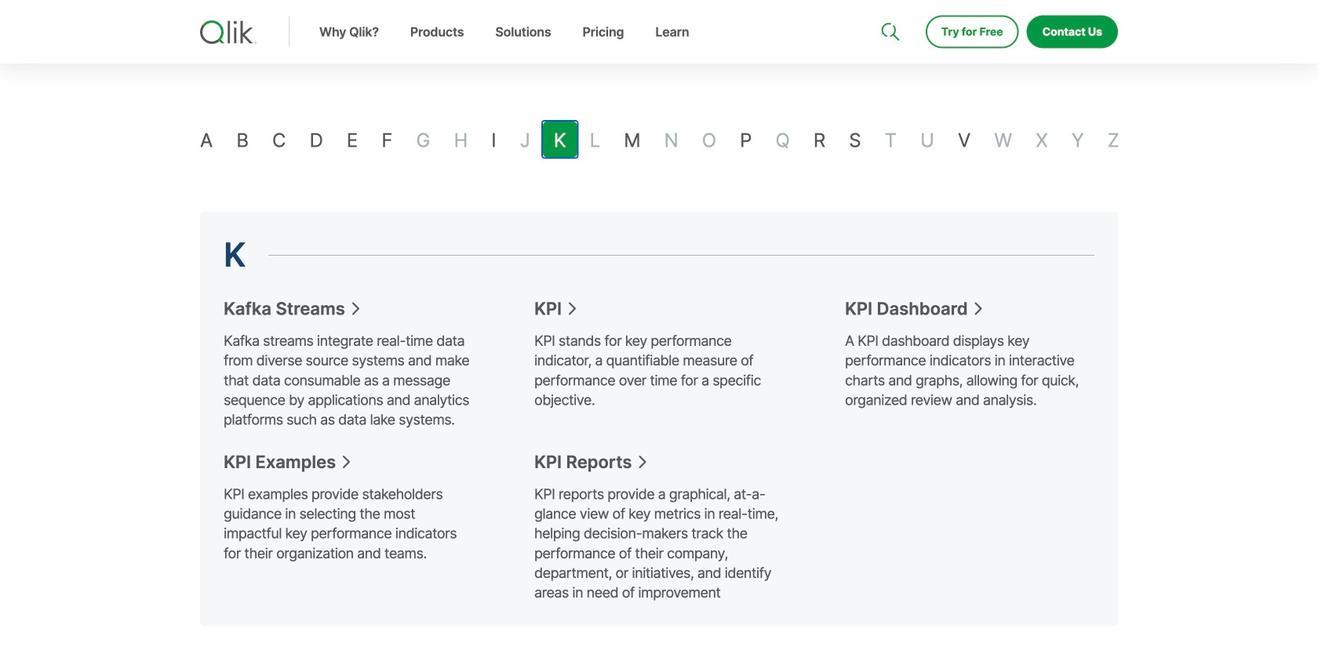 Task type: locate. For each thing, give the bounding box(es) containing it.
qlik image
[[200, 20, 257, 44]]

support image
[[883, 0, 896, 13]]



Task type: describe. For each thing, give the bounding box(es) containing it.
login image
[[1069, 0, 1081, 13]]



Task type: vqa. For each thing, say whether or not it's contained in the screenshot.
Login icon
yes



